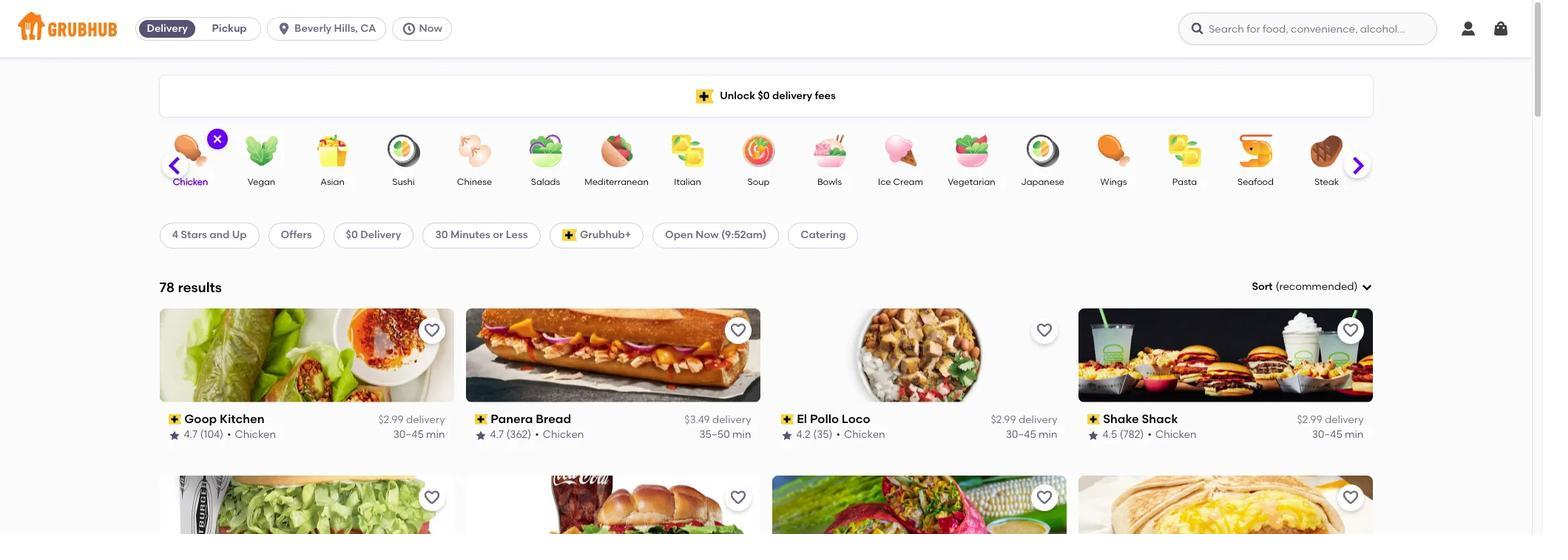 Task type: vqa. For each thing, say whether or not it's contained in the screenshot.
Chicken corresponding to El Pollo Loco
yes



Task type: locate. For each thing, give the bounding box(es) containing it.
subscription pass image for el pollo loco
[[781, 414, 794, 425]]

ice cream
[[878, 177, 923, 187]]

ice
[[878, 177, 891, 187]]

4 stars and up
[[172, 229, 247, 241]]

1 horizontal spatial $2.99
[[991, 414, 1016, 426]]

$3.49
[[685, 414, 710, 426]]

2 star icon image from the left
[[475, 430, 487, 441]]

subscription pass image for shake shack
[[1087, 414, 1100, 425]]

1 horizontal spatial grubhub plus flag logo image
[[696, 89, 714, 103]]

svg image inside now button
[[401, 21, 416, 36]]

2 horizontal spatial subscription pass image
[[1087, 414, 1100, 425]]

subscription pass image left el
[[781, 414, 794, 425]]

the stand (century city) logo image
[[772, 476, 1067, 534]]

1 vertical spatial now
[[696, 229, 719, 241]]

0 vertical spatial $0
[[758, 89, 770, 102]]

35–50
[[700, 429, 730, 441]]

• chicken
[[227, 429, 276, 441], [535, 429, 584, 441], [837, 429, 885, 441], [1148, 429, 1197, 441]]

0 horizontal spatial grubhub plus flag logo image
[[562, 230, 577, 242]]

• chicken down loco
[[837, 429, 885, 441]]

1 horizontal spatial subscription pass image
[[781, 414, 794, 425]]

chicken down kitchen
[[235, 429, 276, 441]]

4.5
[[1103, 429, 1118, 441]]

chicken down chicken 'image'
[[173, 177, 208, 187]]

steak image
[[1301, 135, 1353, 167]]

1 $2.99 from the left
[[378, 414, 404, 426]]

3 • chicken from the left
[[837, 429, 885, 441]]

pasta
[[1173, 177, 1197, 187]]

sort
[[1252, 280, 1273, 293]]

star icon image left 4.7 (362)
[[475, 430, 487, 441]]

grubhub plus flag logo image for grubhub+
[[562, 230, 577, 242]]

min for panera bread
[[733, 429, 751, 441]]

• chicken down shack at the bottom right of page
[[1148, 429, 1197, 441]]

1 30–45 min from the left
[[393, 429, 445, 441]]

2 svg image from the left
[[401, 21, 416, 36]]

subscription pass image
[[475, 414, 488, 425], [781, 414, 794, 425], [1087, 414, 1100, 425]]

mediterranean
[[585, 177, 649, 187]]

1 4.7 from the left
[[184, 429, 198, 441]]

less
[[506, 229, 528, 241]]

0 vertical spatial now
[[419, 22, 442, 35]]

1 min from the left
[[426, 429, 445, 441]]

1 svg image from the left
[[277, 21, 292, 36]]

japanese image
[[1017, 135, 1069, 167]]

svg image
[[1460, 20, 1478, 38], [1492, 20, 1510, 38], [211, 133, 223, 145], [1361, 281, 1373, 293]]

0 horizontal spatial 30–45
[[393, 429, 424, 441]]

grubhub plus flag logo image
[[696, 89, 714, 103], [562, 230, 577, 242]]

chicken down shack at the bottom right of page
[[1156, 429, 1197, 441]]

salads
[[531, 177, 560, 187]]

2 4.7 from the left
[[490, 429, 504, 441]]

3 • from the left
[[837, 429, 841, 441]]

star icon image for goop kitchen
[[168, 430, 180, 441]]

star icon image left "4.5"
[[1087, 430, 1099, 441]]

jack in the box logo image
[[466, 476, 760, 534]]

3 subscription pass image from the left
[[1087, 414, 1100, 425]]

4.7 (362)
[[490, 429, 531, 441]]

• chicken for goop kitchen
[[227, 429, 276, 441]]

3 svg image from the left
[[1191, 21, 1205, 36]]

$2.99 for el pollo loco
[[991, 414, 1016, 426]]

star icon image down subscription pass image
[[168, 430, 180, 441]]

)
[[1354, 280, 1358, 293]]

pollo
[[810, 412, 839, 426]]

0 horizontal spatial $2.99 delivery
[[378, 414, 445, 426]]

0 vertical spatial grubhub plus flag logo image
[[696, 89, 714, 103]]

4.7 down goop on the left
[[184, 429, 198, 441]]

main navigation navigation
[[0, 0, 1532, 58]]

3 $2.99 from the left
[[1297, 414, 1323, 426]]

delivery
[[772, 89, 812, 102], [406, 414, 445, 426], [713, 414, 751, 426], [1019, 414, 1058, 426], [1325, 414, 1364, 426]]

$0 delivery
[[346, 229, 401, 241]]

4 star icon image from the left
[[1087, 430, 1099, 441]]

delivery for shake shack
[[1325, 414, 1364, 426]]

open
[[665, 229, 693, 241]]

star icon image for panera bread
[[475, 430, 487, 441]]

30
[[435, 229, 448, 241]]

chicken for shake shack
[[1156, 429, 1197, 441]]

svg image inside beverly hills, ca button
[[277, 21, 292, 36]]

now
[[419, 22, 442, 35], [696, 229, 719, 241]]

30–45 min for goop kitchen
[[393, 429, 445, 441]]

chicken down loco
[[844, 429, 885, 441]]

save this restaurant image for shake shack
[[1342, 322, 1360, 339]]

0 horizontal spatial 4.7
[[184, 429, 198, 441]]

2 $2.99 delivery from the left
[[991, 414, 1058, 426]]

3 $2.99 delivery from the left
[[1297, 414, 1364, 426]]

• chicken for panera bread
[[535, 429, 584, 441]]

star icon image left 4.2 at the bottom right of page
[[781, 430, 793, 441]]

2 horizontal spatial svg image
[[1191, 21, 1205, 36]]

0 horizontal spatial delivery
[[147, 22, 188, 35]]

2 min from the left
[[733, 429, 751, 441]]

$0 right offers at the left of the page
[[346, 229, 358, 241]]

min
[[426, 429, 445, 441], [733, 429, 751, 441], [1039, 429, 1058, 441], [1345, 429, 1364, 441]]

recommended
[[1280, 280, 1354, 293]]

$0
[[758, 89, 770, 102], [346, 229, 358, 241]]

beverly
[[295, 22, 332, 35]]

• chicken for el pollo loco
[[837, 429, 885, 441]]

30–45 min for shake shack
[[1312, 429, 1364, 441]]

grubhub plus flag logo image left unlock
[[696, 89, 714, 103]]

30–45
[[393, 429, 424, 441], [1006, 429, 1036, 441], [1312, 429, 1343, 441]]

2 horizontal spatial 30–45
[[1312, 429, 1343, 441]]

2 • chicken from the left
[[535, 429, 584, 441]]

2 horizontal spatial $2.99 delivery
[[1297, 414, 1364, 426]]

chicken down the bread
[[543, 429, 584, 441]]

none field containing sort
[[1252, 280, 1373, 295]]

grubhub plus flag logo image for unlock $0 delivery fees
[[696, 89, 714, 103]]

chicken for goop kitchen
[[235, 429, 276, 441]]

steak
[[1315, 177, 1339, 187]]

subscription pass image left the 'shake'
[[1087, 414, 1100, 425]]

0 horizontal spatial $0
[[346, 229, 358, 241]]

30–45 min for el pollo loco
[[1006, 429, 1058, 441]]

2 • from the left
[[535, 429, 539, 441]]

35–50 min
[[700, 429, 751, 441]]

subscription pass image left the panera
[[475, 414, 488, 425]]

salads image
[[520, 135, 572, 167]]

• chicken down kitchen
[[227, 429, 276, 441]]

1 horizontal spatial 30–45
[[1006, 429, 1036, 441]]

catering
[[801, 229, 846, 241]]

4.7
[[184, 429, 198, 441], [490, 429, 504, 441]]

$2.99
[[378, 414, 404, 426], [991, 414, 1016, 426], [1297, 414, 1323, 426]]

0 horizontal spatial now
[[419, 22, 442, 35]]

$2.99 delivery for shake shack
[[1297, 414, 1364, 426]]

vegan
[[248, 177, 275, 187]]

save this restaurant button
[[418, 317, 445, 344], [725, 317, 751, 344], [1031, 317, 1058, 344], [1337, 317, 1364, 344], [418, 484, 445, 511], [725, 484, 751, 511], [1031, 484, 1058, 511], [1337, 484, 1364, 511]]

bread
[[536, 412, 571, 426]]

grubhub plus flag logo image left grubhub+ at the left of page
[[562, 230, 577, 242]]

0 horizontal spatial 30–45 min
[[393, 429, 445, 441]]

unlock $0 delivery fees
[[720, 89, 836, 102]]

seafood image
[[1230, 135, 1282, 167]]

4 • chicken from the left
[[1148, 429, 1197, 441]]

(782)
[[1120, 429, 1144, 441]]

1 subscription pass image from the left
[[475, 414, 488, 425]]

hills,
[[334, 22, 358, 35]]

• right (782)
[[1148, 429, 1152, 441]]

save this restaurant image
[[423, 322, 441, 339], [1036, 322, 1053, 339], [1342, 322, 1360, 339], [423, 489, 441, 507]]

2 subscription pass image from the left
[[781, 414, 794, 425]]

1 horizontal spatial $2.99 delivery
[[991, 414, 1058, 426]]

0 horizontal spatial subscription pass image
[[475, 414, 488, 425]]

now right ca
[[419, 22, 442, 35]]

delivery left pickup
[[147, 22, 188, 35]]

1 horizontal spatial 4.7
[[490, 429, 504, 441]]

fees
[[815, 89, 836, 102]]

1 $2.99 delivery from the left
[[378, 414, 445, 426]]

0 horizontal spatial svg image
[[277, 21, 292, 36]]

3 star icon image from the left
[[781, 430, 793, 441]]

1 30–45 from the left
[[393, 429, 424, 441]]

Search for food, convenience, alcohol... search field
[[1179, 13, 1438, 45]]

ca
[[361, 22, 376, 35]]

beverly hills, ca button
[[267, 17, 392, 41]]

save this restaurant image
[[729, 322, 747, 339], [729, 489, 747, 507], [1036, 489, 1053, 507], [1342, 489, 1360, 507]]

• right (35)
[[837, 429, 841, 441]]

30–45 for shake shack
[[1312, 429, 1343, 441]]

(9:52am)
[[721, 229, 767, 241]]

goop kitchen
[[184, 412, 265, 426]]

• down panera bread
[[535, 429, 539, 441]]

now right open
[[696, 229, 719, 241]]

• down goop kitchen
[[227, 429, 231, 441]]

$2.99 delivery for goop kitchen
[[378, 414, 445, 426]]

1 • chicken from the left
[[227, 429, 276, 441]]

0 horizontal spatial $2.99
[[378, 414, 404, 426]]

mediterranean image
[[591, 135, 643, 167]]

$0 right unlock
[[758, 89, 770, 102]]

1 horizontal spatial now
[[696, 229, 719, 241]]

30–45 min
[[393, 429, 445, 441], [1006, 429, 1058, 441], [1312, 429, 1364, 441]]

1 horizontal spatial svg image
[[401, 21, 416, 36]]

4.7 for panera bread
[[490, 429, 504, 441]]

save this restaurant button for shake shack logo
[[1337, 317, 1364, 344]]

vegan image
[[236, 135, 287, 167]]

2 30–45 min from the left
[[1006, 429, 1058, 441]]

stars
[[181, 229, 207, 241]]

1 horizontal spatial 30–45 min
[[1006, 429, 1058, 441]]

2 $2.99 from the left
[[991, 414, 1016, 426]]

1 horizontal spatial delivery
[[360, 229, 401, 241]]

0 vertical spatial delivery
[[147, 22, 188, 35]]

• for shack
[[1148, 429, 1152, 441]]

open now (9:52am)
[[665, 229, 767, 241]]

None field
[[1252, 280, 1373, 295]]

3 min from the left
[[1039, 429, 1058, 441]]

panera bread logo image
[[466, 308, 760, 402]]

svg image inside field
[[1361, 281, 1373, 293]]

chicken
[[173, 177, 208, 187], [235, 429, 276, 441], [543, 429, 584, 441], [844, 429, 885, 441], [1156, 429, 1197, 441]]

3 30–45 from the left
[[1312, 429, 1343, 441]]

2 30–45 from the left
[[1006, 429, 1036, 441]]

chinese
[[457, 177, 492, 187]]

goop
[[184, 412, 217, 426]]

kitchen
[[220, 412, 265, 426]]

•
[[227, 429, 231, 441], [535, 429, 539, 441], [837, 429, 841, 441], [1148, 429, 1152, 441]]

delivery down sushi
[[360, 229, 401, 241]]

2 horizontal spatial 30–45 min
[[1312, 429, 1364, 441]]

shack
[[1142, 412, 1178, 426]]

(104)
[[200, 429, 223, 441]]

3 30–45 min from the left
[[1312, 429, 1364, 441]]

78 results
[[159, 279, 222, 296]]

1 • from the left
[[227, 429, 231, 441]]

1 star icon image from the left
[[168, 430, 180, 441]]

• chicken for shake shack
[[1148, 429, 1197, 441]]

star icon image for shake shack
[[1087, 430, 1099, 441]]

• chicken down the bread
[[535, 429, 584, 441]]

2 horizontal spatial $2.99
[[1297, 414, 1323, 426]]

delivery for panera bread
[[713, 414, 751, 426]]

1 vertical spatial delivery
[[360, 229, 401, 241]]

delivery
[[147, 22, 188, 35], [360, 229, 401, 241]]

delivery for el pollo loco
[[1019, 414, 1058, 426]]

bowls
[[818, 177, 842, 187]]

1 vertical spatial grubhub plus flag logo image
[[562, 230, 577, 242]]

4.5 (782)
[[1103, 429, 1144, 441]]

4 • from the left
[[1148, 429, 1152, 441]]

chicken for panera bread
[[543, 429, 584, 441]]

svg image
[[277, 21, 292, 36], [401, 21, 416, 36], [1191, 21, 1205, 36]]

4.7 down the panera
[[490, 429, 504, 441]]

bowls image
[[804, 135, 856, 167]]

sushi image
[[378, 135, 430, 167]]

4.2 (35)
[[797, 429, 833, 441]]

1 vertical spatial $0
[[346, 229, 358, 241]]

shake shack
[[1103, 412, 1178, 426]]

4 min from the left
[[1345, 429, 1364, 441]]

star icon image
[[168, 430, 180, 441], [475, 430, 487, 441], [781, 430, 793, 441], [1087, 430, 1099, 441]]

$2.99 delivery
[[378, 414, 445, 426], [991, 414, 1058, 426], [1297, 414, 1364, 426]]



Task type: describe. For each thing, give the bounding box(es) containing it.
save this restaurant image for el pollo loco
[[1036, 322, 1053, 339]]

save this restaurant button for "goop kitchen logo"
[[418, 317, 445, 344]]

seafood
[[1238, 177, 1274, 187]]

pasta image
[[1159, 135, 1211, 167]]

save this restaurant button for el pollo loco logo
[[1031, 317, 1058, 344]]

el
[[797, 412, 807, 426]]

taco bell logo image
[[1078, 476, 1373, 534]]

• for pollo
[[837, 429, 841, 441]]

minutes
[[451, 229, 491, 241]]

4.7 for goop kitchen
[[184, 429, 198, 441]]

save this restaurant button for the stand (century city) logo at the right
[[1031, 484, 1058, 511]]

ice cream image
[[875, 135, 927, 167]]

star icon image for el pollo loco
[[781, 430, 793, 441]]

$3.49 delivery
[[685, 414, 751, 426]]

$2.99 for goop kitchen
[[378, 414, 404, 426]]

save this restaurant button for panera bread logo
[[725, 317, 751, 344]]

delivery button
[[136, 17, 198, 41]]

vegetarian image
[[946, 135, 998, 167]]

save this restaurant button for the "fatburger logo"
[[418, 484, 445, 511]]

unlock
[[720, 89, 756, 102]]

italian
[[674, 177, 701, 187]]

(
[[1276, 280, 1280, 293]]

30–45 for el pollo loco
[[1006, 429, 1036, 441]]

beverly hills, ca
[[295, 22, 376, 35]]

panera bread
[[491, 412, 571, 426]]

min for goop kitchen
[[426, 429, 445, 441]]

pickup
[[212, 22, 247, 35]]

el pollo loco logo image
[[772, 308, 1067, 402]]

up
[[232, 229, 247, 241]]

now inside button
[[419, 22, 442, 35]]

subscription pass image
[[168, 414, 181, 425]]

asian
[[321, 177, 345, 187]]

grubhub+
[[580, 229, 631, 241]]

1 horizontal spatial $0
[[758, 89, 770, 102]]

soup
[[748, 177, 770, 187]]

save this restaurant image for panera bread logo save this restaurant button
[[729, 322, 747, 339]]

or
[[493, 229, 503, 241]]

save this restaurant button for "taco bell logo"
[[1337, 484, 1364, 511]]

shake shack logo image
[[1078, 308, 1373, 402]]

goop kitchen logo image
[[159, 308, 454, 402]]

loco
[[842, 412, 871, 426]]

78
[[159, 279, 175, 296]]

svg image for now
[[401, 21, 416, 36]]

panera
[[491, 412, 533, 426]]

shake
[[1103, 412, 1139, 426]]

$2.99 delivery for el pollo loco
[[991, 414, 1058, 426]]

4
[[172, 229, 178, 241]]

chicken image
[[165, 135, 216, 167]]

chinese image
[[449, 135, 501, 167]]

delivery inside button
[[147, 22, 188, 35]]

(35)
[[813, 429, 833, 441]]

save this restaurant image for goop kitchen
[[423, 322, 441, 339]]

(362)
[[506, 429, 531, 441]]

sushi
[[392, 177, 415, 187]]

save this restaurant button for jack in the box logo
[[725, 484, 751, 511]]

and
[[210, 229, 230, 241]]

chicken for el pollo loco
[[844, 429, 885, 441]]

min for el pollo loco
[[1039, 429, 1058, 441]]

japanese
[[1021, 177, 1065, 187]]

• for bread
[[535, 429, 539, 441]]

save this restaurant image for save this restaurant button for jack in the box logo
[[729, 489, 747, 507]]

subscription pass image for panera bread
[[475, 414, 488, 425]]

pickup button
[[198, 17, 261, 41]]

asian image
[[307, 135, 358, 167]]

results
[[178, 279, 222, 296]]

4.7 (104)
[[184, 429, 223, 441]]

el pollo loco
[[797, 412, 871, 426]]

vegetarian
[[948, 177, 996, 187]]

cream
[[893, 177, 923, 187]]

soup image
[[733, 135, 785, 167]]

$2.99 for shake shack
[[1297, 414, 1323, 426]]

save this restaurant image for save this restaurant button for "taco bell logo"
[[1342, 489, 1360, 507]]

wings
[[1101, 177, 1127, 187]]

wings image
[[1088, 135, 1140, 167]]

30 minutes or less
[[435, 229, 528, 241]]

min for shake shack
[[1345, 429, 1364, 441]]

now button
[[392, 17, 458, 41]]

save this restaurant image for save this restaurant button related to the stand (century city) logo at the right
[[1036, 489, 1053, 507]]

4.2
[[797, 429, 811, 441]]

italian image
[[662, 135, 714, 167]]

delivery for goop kitchen
[[406, 414, 445, 426]]

offers
[[281, 229, 312, 241]]

fatburger logo image
[[159, 476, 454, 534]]

sort ( recommended )
[[1252, 280, 1358, 293]]

30–45 for goop kitchen
[[393, 429, 424, 441]]

svg image for beverly hills, ca
[[277, 21, 292, 36]]

• for kitchen
[[227, 429, 231, 441]]



